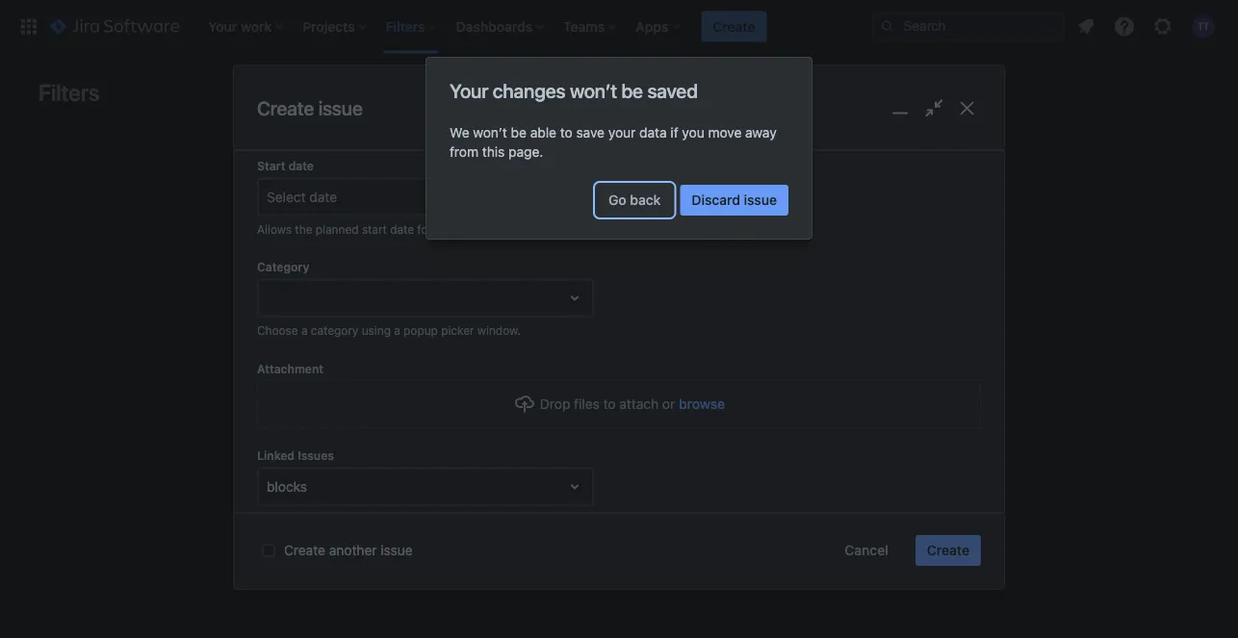 Task type: describe. For each thing, give the bounding box(es) containing it.
away
[[745, 125, 777, 141]]

can
[[437, 337, 460, 353]]

issue for discard issue
[[744, 192, 777, 208]]

any
[[643, 297, 673, 320]]

select
[[636, 337, 675, 353]]

have
[[598, 297, 638, 320]]

linked issues
[[257, 449, 334, 463]]

create another issue
[[284, 543, 413, 558]]

upload image
[[513, 393, 536, 416]]

2 vertical spatial issue
[[381, 543, 413, 558]]

choose a category using a popup picker window.
[[257, 325, 521, 338]]

discard issue button
[[680, 185, 789, 216]]

attachment
[[257, 362, 323, 376]]

won't inside we won't be able to save your data if you move away from this page.
[[473, 125, 507, 141]]

or
[[662, 396, 675, 412]]

from
[[450, 144, 479, 160]]

of
[[477, 223, 488, 237]]

category
[[311, 325, 358, 338]]

don't
[[549, 297, 593, 320]]

popup
[[403, 325, 438, 338]]

you for you can create a filter by searching. select to create a filter.
[[411, 337, 434, 353]]

to inside you can create a filter by searching. select to create a filter.
[[773, 357, 786, 373]]

allows
[[257, 223, 292, 237]]

filters
[[39, 79, 100, 106]]

browse
[[679, 396, 725, 412]]

search image
[[880, 19, 895, 34]]

category
[[257, 261, 309, 275]]

work
[[491, 223, 517, 237]]

using
[[362, 325, 391, 338]]

create inside primary element
[[713, 18, 755, 34]]

if
[[670, 125, 678, 141]]

by
[[549, 337, 564, 353]]

allows the planned start date for a piece of work to be set.
[[257, 223, 571, 237]]

issues
[[298, 449, 334, 463]]

discard issue
[[692, 192, 777, 208]]

1 vertical spatial create
[[789, 357, 828, 373]]

move
[[708, 125, 742, 141]]

you don't have any filters
[[513, 297, 725, 320]]

save
[[576, 125, 605, 141]]

page.
[[508, 144, 543, 160]]

we won't be able to save your data if you move away from this page.
[[450, 125, 777, 160]]

drop files to attach or browse
[[540, 396, 725, 412]]

set.
[[551, 223, 571, 237]]

filters
[[677, 297, 725, 320]]

searching.
[[568, 337, 633, 353]]

piece
[[445, 223, 474, 237]]

go back
[[609, 192, 661, 208]]

linked
[[257, 449, 295, 463]]

you
[[682, 125, 704, 141]]

picker
[[441, 325, 474, 338]]

window.
[[477, 325, 521, 338]]



Task type: vqa. For each thing, say whether or not it's contained in the screenshot.
the on
no



Task type: locate. For each thing, give the bounding box(es) containing it.
create issue dialog
[[234, 0, 1004, 589]]

create banner
[[0, 0, 1238, 54]]

drop
[[540, 396, 570, 412]]

Search field
[[872, 11, 1065, 42]]

you left can
[[411, 337, 434, 353]]

0 vertical spatial date
[[288, 160, 314, 173]]

go
[[609, 192, 626, 208]]

go back button
[[597, 185, 672, 216]]

0 vertical spatial create
[[464, 337, 503, 353]]

another
[[329, 543, 377, 558]]

to inside we won't be able to save your data if you move away from this page.
[[560, 125, 573, 141]]

0 vertical spatial you
[[513, 297, 545, 320]]

won't
[[570, 79, 617, 102], [473, 125, 507, 141]]

be left the set. at the left top
[[535, 223, 548, 237]]

you for you don't have any filters
[[513, 297, 545, 320]]

open image left have
[[563, 287, 586, 310]]

cancel
[[845, 543, 888, 558]]

start date
[[257, 160, 314, 173]]

you
[[513, 297, 545, 320], [411, 337, 434, 353]]

for
[[417, 223, 432, 237]]

date left for at the left of the page
[[390, 223, 414, 237]]

exit full screen image
[[920, 94, 948, 122]]

your
[[608, 125, 636, 141]]

won't up "save"
[[570, 79, 617, 102]]

start
[[257, 160, 285, 173]]

0 horizontal spatial be
[[511, 125, 527, 141]]

2 horizontal spatial issue
[[744, 192, 777, 208]]

attach
[[619, 396, 659, 412]]

be inside we won't be able to save your data if you move away from this page.
[[511, 125, 527, 141]]

issue inside discard issue button
[[744, 192, 777, 208]]

a
[[435, 223, 442, 237], [301, 325, 308, 338], [394, 325, 400, 338], [506, 337, 514, 353], [832, 357, 839, 373]]

be
[[621, 79, 643, 102], [511, 125, 527, 141], [535, 223, 548, 237]]

create
[[464, 337, 503, 353], [789, 357, 828, 373]]

create button inside primary element
[[701, 11, 767, 42]]

1 vertical spatial date
[[390, 223, 414, 237]]

1 horizontal spatial create
[[789, 357, 828, 373]]

2 open image from the top
[[563, 475, 586, 498]]

1 vertical spatial open image
[[563, 475, 586, 498]]

0 horizontal spatial you
[[411, 337, 434, 353]]

1 vertical spatial you
[[411, 337, 434, 353]]

files
[[574, 396, 600, 412]]

1 horizontal spatial won't
[[570, 79, 617, 102]]

1 horizontal spatial issue
[[381, 543, 413, 558]]

start
[[362, 223, 387, 237]]

1 horizontal spatial be
[[535, 223, 548, 237]]

changes
[[493, 79, 566, 102]]

0 horizontal spatial issue
[[318, 97, 363, 119]]

be left saved on the top right
[[621, 79, 643, 102]]

1 vertical spatial be
[[511, 125, 527, 141]]

2 vertical spatial be
[[535, 223, 548, 237]]

you up filter
[[513, 297, 545, 320]]

saved
[[647, 79, 698, 102]]

1 vertical spatial issue
[[744, 192, 777, 208]]

1 horizontal spatial date
[[390, 223, 414, 237]]

filter.
[[603, 376, 635, 392]]

0 vertical spatial won't
[[570, 79, 617, 102]]

open image
[[563, 287, 586, 310], [563, 475, 586, 498]]

0 vertical spatial be
[[621, 79, 643, 102]]

able
[[530, 125, 556, 141]]

the
[[295, 223, 312, 237]]

0 horizontal spatial create button
[[701, 11, 767, 42]]

choose
[[257, 325, 298, 338]]

1 horizontal spatial create button
[[915, 535, 981, 566]]

1 horizontal spatial you
[[513, 297, 545, 320]]

0 vertical spatial open image
[[563, 287, 586, 310]]

0 horizontal spatial create
[[464, 337, 503, 353]]

your changes won't be saved
[[450, 79, 698, 102]]

create button
[[701, 11, 767, 42], [915, 535, 981, 566]]

issue
[[318, 97, 363, 119], [744, 192, 777, 208], [381, 543, 413, 558]]

create
[[713, 18, 755, 34], [257, 97, 314, 119], [284, 543, 325, 558], [927, 543, 969, 558]]

you inside you can create a filter by searching. select to create a filter.
[[411, 337, 434, 353]]

won't up 'this'
[[473, 125, 507, 141]]

we
[[450, 125, 469, 141]]

date
[[288, 160, 314, 173], [390, 223, 414, 237]]

cancel button
[[833, 535, 900, 566]]

0 vertical spatial issue
[[318, 97, 363, 119]]

be up page.
[[511, 125, 527, 141]]

blocks
[[267, 479, 307, 495]]

open image for category
[[563, 287, 586, 310]]

1 open image from the top
[[563, 287, 586, 310]]

back
[[630, 192, 661, 208]]

data
[[639, 125, 667, 141]]

jira software image
[[50, 15, 179, 38], [50, 15, 179, 38]]

be inside create issue dialog
[[535, 223, 548, 237]]

to
[[560, 125, 573, 141], [521, 223, 531, 237], [773, 357, 786, 373], [603, 396, 616, 412]]

open image down files in the left of the page
[[563, 475, 586, 498]]

issue for create issue
[[318, 97, 363, 119]]

open image for linked issues
[[563, 475, 586, 498]]

you can create a filter by searching. select to create a filter.
[[411, 337, 839, 392]]

2 horizontal spatial be
[[621, 79, 643, 102]]

0 horizontal spatial date
[[288, 160, 314, 173]]

browse button
[[679, 395, 725, 414]]

primary element
[[12, 0, 872, 53]]

date right start
[[288, 160, 314, 173]]

your
[[450, 79, 488, 102]]

1 vertical spatial won't
[[473, 125, 507, 141]]

this
[[482, 144, 505, 160]]

create issue
[[257, 97, 363, 119]]

0 horizontal spatial won't
[[473, 125, 507, 141]]

0 vertical spatial create button
[[701, 11, 767, 42]]

minimize image
[[886, 94, 914, 122]]

discard
[[692, 192, 740, 208]]

discard & close image
[[953, 94, 981, 122]]

planned
[[316, 223, 359, 237]]

filter
[[517, 337, 546, 353]]

1 vertical spatial create button
[[915, 535, 981, 566]]

your changes won't be saved dialog
[[427, 58, 812, 239]]



